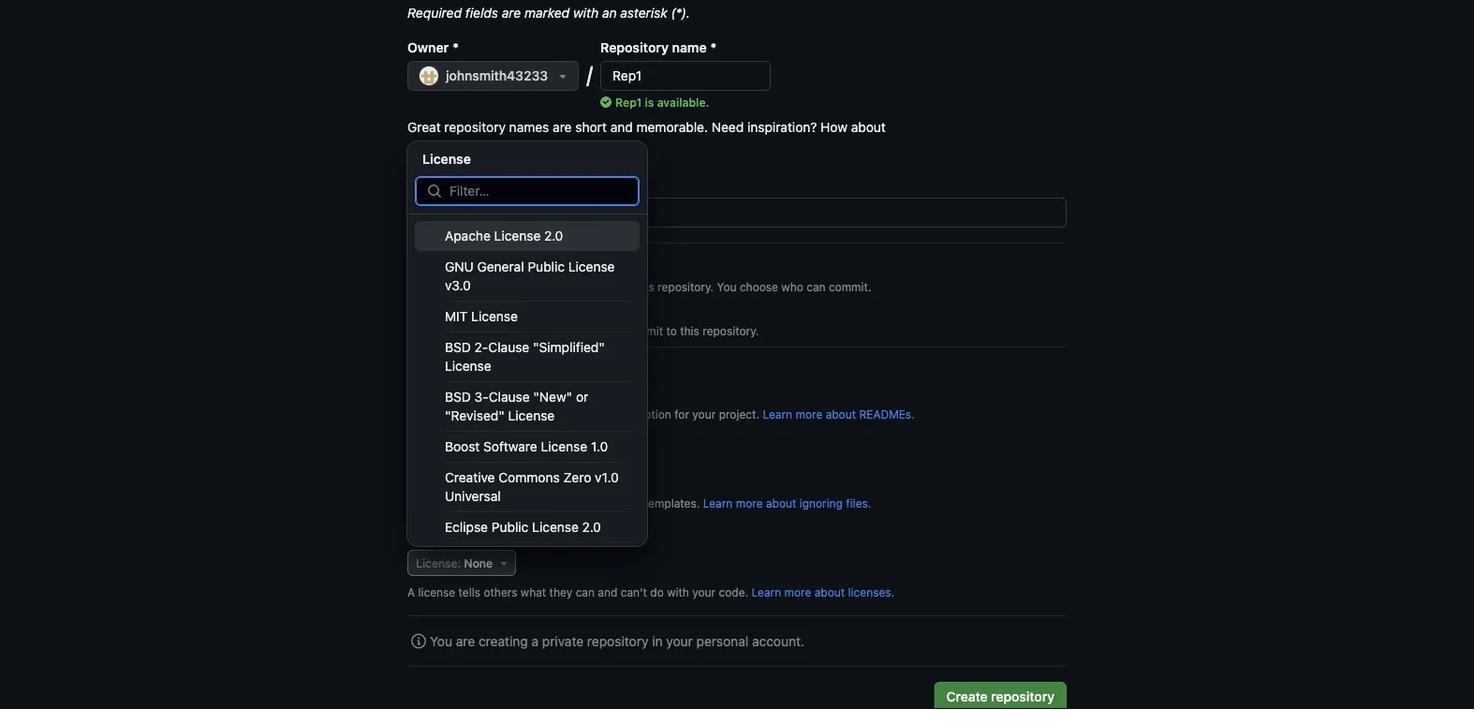 Task type: describe. For each thing, give the bounding box(es) containing it.
you
[[503, 408, 522, 421]]

license inside option
[[494, 228, 541, 244]]

(*).
[[671, 5, 691, 20]]

add a readme file this is where you can write a long description for your project. learn more about readmes.
[[430, 388, 915, 421]]

creating
[[479, 633, 528, 649]]

Add a README file checkbox
[[408, 388, 423, 403]]

2 vertical spatial and
[[598, 586, 618, 599]]

files.
[[846, 497, 872, 510]]

public inside gnu general public license v3.0
[[528, 259, 565, 275]]

license down anyone
[[471, 309, 518, 324]]

1 vertical spatial learn
[[703, 497, 733, 510]]

what
[[521, 586, 546, 599]]

boost
[[445, 439, 480, 454]]

rep1
[[616, 96, 642, 109]]

choose which files not to track from a list of templates. learn more about ignoring files.
[[408, 497, 872, 510]]

from
[[575, 497, 599, 510]]

can right internet on the left top of the page
[[591, 280, 610, 293]]

1 vertical spatial none
[[464, 557, 493, 570]]

and inside private you choose who can see and commit to this repository.
[[601, 324, 621, 337]]

need
[[712, 119, 744, 134]]

repository name *
[[601, 39, 717, 55]]

this inside public anyone on the internet can see this repository. you choose who can commit.
[[635, 280, 655, 293]]

rep1 is available.
[[616, 96, 710, 109]]

lock image
[[438, 308, 460, 331]]

johnsmith43233
[[446, 68, 548, 83]]

private
[[542, 633, 584, 649]]

0 vertical spatial with
[[573, 5, 599, 20]]

license up description
[[423, 151, 471, 166]]

1 horizontal spatial are
[[502, 5, 521, 20]]

license inside gnu general public license v3.0
[[569, 259, 615, 275]]

create
[[947, 689, 988, 705]]

do
[[651, 586, 664, 599]]

Private radio
[[408, 314, 423, 329]]

track
[[545, 497, 572, 510]]

this
[[430, 408, 452, 421]]

clause for 2-
[[488, 340, 530, 355]]

short
[[576, 119, 607, 134]]

create repository
[[947, 689, 1055, 705]]

public down not
[[492, 520, 529, 535]]

1 vertical spatial .gitignore
[[416, 468, 468, 481]]

repository
[[601, 39, 669, 55]]

your inside the add a readme file this is where you can write a long description for your project. learn more about readmes.
[[693, 408, 716, 421]]

initialize this repository with:
[[408, 364, 590, 380]]

you are creating a private repository in your personal account.
[[430, 633, 805, 649]]

clause for 3-
[[489, 389, 530, 405]]

repository left the in
[[587, 633, 649, 649]]

tells
[[459, 586, 481, 599]]

description
[[408, 176, 480, 192]]

list
[[612, 497, 627, 510]]

0 vertical spatial is
[[645, 96, 654, 109]]

can inside private you choose who can see and commit to this repository.
[[557, 324, 576, 337]]

commit
[[624, 324, 663, 337]]

check circle fill image
[[601, 97, 612, 108]]

description
[[612, 408, 672, 421]]

description (optional)
[[408, 176, 538, 192]]

johnsmith43233 button
[[408, 61, 579, 91]]

commons
[[499, 470, 560, 485]]

about inside the add a readme file this is where you can write a long description for your project. learn more about readmes.
[[826, 408, 856, 421]]

ignoring
[[800, 497, 843, 510]]

1 vertical spatial triangle down image
[[558, 467, 573, 482]]

"simplified"
[[533, 340, 605, 355]]

a down or
[[577, 408, 583, 421]]

gnu
[[445, 259, 474, 275]]

templates.
[[644, 497, 700, 510]]

bsd for bsd 3-clause "new" or "revised" license
[[445, 389, 471, 405]]

1 vertical spatial to
[[531, 497, 541, 510]]

general
[[477, 259, 524, 275]]

not
[[510, 497, 528, 510]]

2-
[[475, 340, 488, 355]]

triangle down image inside johnsmith43233 popup button
[[556, 68, 571, 83]]

v1.0
[[595, 470, 619, 485]]

choose a license
[[408, 528, 514, 544]]

2 vertical spatial your
[[666, 633, 693, 649]]

they
[[550, 586, 573, 599]]

eclipse
[[445, 520, 488, 535]]

add for add a readme file this is where you can write a long description for your project. learn more about readmes.
[[430, 388, 455, 403]]

private you choose who can see and commit to this repository.
[[468, 304, 759, 337]]

can inside the add a readme file this is where you can write a long description for your project. learn more about readmes.
[[525, 408, 544, 421]]

fields
[[465, 5, 498, 20]]

readme
[[469, 388, 524, 403]]

gnu general public license v3.0
[[445, 259, 615, 293]]

/
[[587, 61, 593, 87]]

computing-
[[459, 144, 533, 159]]

a left 3-
[[459, 388, 466, 403]]

eclipse public license 2.0
[[445, 520, 601, 535]]

public inside public anyone on the internet can see this repository. you choose who can commit.
[[468, 260, 507, 276]]

choose inside public anyone on the internet can see this repository. you choose who can commit.
[[740, 280, 779, 293]]

public anyone on the internet can see this repository. you choose who can commit.
[[468, 260, 872, 293]]

initialize
[[408, 364, 460, 380]]

about inside great repository names are short and memorable. need inspiration? how about special-computing-machine
[[851, 119, 886, 134]]

license : none
[[416, 557, 493, 570]]

and inside great repository names are short and memorable. need inspiration? how about special-computing-machine
[[611, 119, 633, 134]]

project.
[[719, 408, 760, 421]]

repository inside button
[[992, 689, 1055, 705]]

choose for choose which files not to track from a list of templates. learn more about ignoring files.
[[408, 497, 448, 510]]

a left list
[[602, 497, 609, 510]]

files
[[485, 497, 507, 510]]

special-computing-machine button
[[408, 137, 587, 167]]

repository. inside private you choose who can see and commit to this repository.
[[703, 324, 759, 337]]

add .gitignore
[[408, 439, 497, 455]]

search image
[[427, 184, 442, 199]]

1 horizontal spatial none
[[526, 468, 554, 481]]

on
[[510, 280, 523, 293]]

who inside public anyone on the internet can see this repository. you choose who can commit.
[[782, 280, 804, 293]]

the
[[526, 280, 544, 293]]

see inside public anyone on the internet can see this repository. you choose who can commit.
[[613, 280, 632, 293]]

3-
[[475, 389, 489, 405]]

1 vertical spatial 2.0
[[582, 520, 601, 535]]

1 vertical spatial with
[[667, 586, 689, 599]]

this inside private you choose who can see and commit to this repository.
[[680, 324, 700, 337]]

bsd 2-clause "simplified" license
[[445, 340, 605, 374]]

2.0 inside apache license 2.0 option
[[544, 228, 563, 244]]

repository up the file
[[490, 364, 555, 380]]

long
[[586, 408, 609, 421]]

an
[[602, 5, 617, 20]]

bsd for bsd 2-clause "simplified" license
[[445, 340, 471, 355]]



Task type: vqa. For each thing, say whether or not it's contained in the screenshot.
You inside the Public Anyone on the internet can see this repository. You choose who can commit.
yes



Task type: locate. For each thing, give the bounding box(es) containing it.
2 horizontal spatial you
[[717, 280, 737, 293]]

special-
[[408, 144, 459, 159]]

1 horizontal spatial who
[[782, 280, 804, 293]]

more right project.
[[796, 408, 823, 421]]

0 horizontal spatial who
[[532, 324, 554, 337]]

bsd inside bsd 2-clause "simplified" license
[[445, 340, 471, 355]]

0 vertical spatial you
[[717, 280, 737, 293]]

is
[[645, 96, 654, 109], [456, 408, 464, 421]]

0 horizontal spatial you
[[430, 633, 453, 649]]

mit
[[445, 309, 468, 324]]

1 vertical spatial this
[[680, 324, 700, 337]]

Repository text field
[[602, 62, 770, 90]]

0 vertical spatial to
[[667, 324, 677, 337]]

* right owner
[[453, 39, 459, 55]]

see
[[613, 280, 632, 293], [579, 324, 598, 337]]

1 vertical spatial bsd
[[445, 389, 471, 405]]

2 vertical spatial this
[[463, 364, 487, 380]]

and left commit
[[601, 324, 621, 337]]

more inside the add a readme file this is where you can write a long description for your project. learn more about readmes.
[[796, 408, 823, 421]]

clause up the initialize this repository with:
[[488, 340, 530, 355]]

or
[[576, 389, 589, 405]]

are
[[502, 5, 521, 20], [553, 119, 572, 134], [456, 633, 475, 649]]

inspiration?
[[748, 119, 817, 134]]

bsd
[[445, 340, 471, 355], [445, 389, 471, 405]]

boost software license 1.0
[[445, 439, 608, 454]]

0 horizontal spatial are
[[456, 633, 475, 649]]

0 vertical spatial triangle down image
[[556, 68, 571, 83]]

0 vertical spatial see
[[613, 280, 632, 293]]

1 * from the left
[[453, 39, 459, 55]]

learn right code.
[[752, 586, 782, 599]]

a
[[408, 586, 415, 599]]

learn
[[763, 408, 793, 421], [703, 497, 733, 510], [752, 586, 782, 599]]

1 horizontal spatial :
[[519, 468, 522, 481]]

1 vertical spatial are
[[553, 119, 572, 134]]

sc 9kayk9 0 image
[[411, 634, 426, 649]]

1 vertical spatial who
[[532, 324, 554, 337]]

license up triangle down image
[[469, 528, 514, 544]]

to right not
[[531, 497, 541, 510]]

where
[[467, 408, 500, 421]]

can left 'commit.' at the right
[[807, 280, 826, 293]]

this down 2-
[[463, 364, 487, 380]]

0 vertical spatial choose
[[740, 280, 779, 293]]

creative commons zero v1.0 universal
[[445, 470, 619, 504]]

bsd 3-clause "new" or "revised" license
[[445, 389, 589, 423]]

a left private
[[532, 633, 539, 649]]

2 horizontal spatial this
[[680, 324, 700, 337]]

public up the
[[528, 259, 565, 275]]

choose up "license : none"
[[408, 528, 455, 544]]

0 vertical spatial none
[[526, 468, 554, 481]]

1 vertical spatial and
[[601, 324, 621, 337]]

public
[[528, 259, 565, 275], [468, 260, 507, 276], [492, 520, 529, 535]]

add up this
[[430, 388, 455, 403]]

a
[[459, 388, 466, 403], [577, 408, 583, 421], [602, 497, 609, 510], [459, 528, 466, 544], [532, 633, 539, 649]]

your right the in
[[666, 633, 693, 649]]

0 horizontal spatial *
[[453, 39, 459, 55]]

mit license
[[445, 309, 518, 324]]

1 vertical spatial clause
[[489, 389, 530, 405]]

1.0
[[591, 439, 608, 454]]

learn more about licenses. link
[[752, 586, 895, 599]]

0 horizontal spatial 2.0
[[544, 228, 563, 244]]

None text field
[[408, 199, 1066, 227]]

2 bsd from the top
[[445, 389, 471, 405]]

0 horizontal spatial to
[[531, 497, 541, 510]]

account.
[[752, 633, 805, 649]]

1 horizontal spatial is
[[645, 96, 654, 109]]

choose for choose a license
[[408, 528, 455, 544]]

0 horizontal spatial is
[[456, 408, 464, 421]]

0 horizontal spatial see
[[579, 324, 598, 337]]

*
[[453, 39, 459, 55], [711, 39, 717, 55]]

triangle down image up track on the bottom of the page
[[558, 467, 573, 482]]

your left code.
[[693, 586, 716, 599]]

private
[[468, 304, 512, 320]]

can up "simplified"
[[557, 324, 576, 337]]

2 horizontal spatial are
[[553, 119, 572, 134]]

can down the file
[[525, 408, 544, 421]]

can right they
[[576, 586, 595, 599]]

universal
[[445, 489, 501, 504]]

0 horizontal spatial :
[[458, 557, 461, 570]]

your right for
[[693, 408, 716, 421]]

are up 'machine'
[[553, 119, 572, 134]]

personal
[[697, 633, 749, 649]]

repository. down public anyone on the internet can see this repository. you choose who can commit.
[[703, 324, 759, 337]]

readmes.
[[860, 408, 915, 421]]

2.0 down license filter text box
[[544, 228, 563, 244]]

0 vertical spatial your
[[693, 408, 716, 421]]

anyone
[[468, 280, 507, 293]]

1 vertical spatial :
[[458, 557, 461, 570]]

bsd inside bsd 3-clause "new" or "revised" license
[[445, 389, 471, 405]]

0 vertical spatial 2.0
[[544, 228, 563, 244]]

1 horizontal spatial license
[[469, 528, 514, 544]]

none left triangle down image
[[464, 557, 493, 570]]

0 vertical spatial :
[[519, 468, 522, 481]]

which
[[451, 497, 482, 510]]

about right how
[[851, 119, 886, 134]]

license down track on the bottom of the page
[[532, 520, 579, 535]]

license down 2-
[[445, 358, 492, 374]]

add inside the add a readme file this is where you can write a long description for your project. learn more about readmes.
[[430, 388, 455, 403]]

in
[[652, 633, 663, 649]]

choose inside private you choose who can see and commit to this repository.
[[490, 324, 529, 337]]

1 horizontal spatial 2.0
[[582, 520, 601, 535]]

apache license 2.0 option
[[415, 221, 640, 251]]

1 bsd from the top
[[445, 340, 471, 355]]

can
[[591, 280, 610, 293], [807, 280, 826, 293], [557, 324, 576, 337], [525, 408, 544, 421], [576, 586, 595, 599]]

about left ignoring
[[766, 497, 797, 510]]

0 vertical spatial are
[[502, 5, 521, 20]]

1 vertical spatial see
[[579, 324, 598, 337]]

1 horizontal spatial with
[[667, 586, 689, 599]]

: down boost software license 1.0
[[519, 468, 522, 481]]

"new"
[[533, 389, 573, 405]]

choose
[[408, 497, 448, 510], [408, 528, 455, 544]]

1 choose from the top
[[408, 497, 448, 510]]

repository right create
[[992, 689, 1055, 705]]

.gitignore up creative
[[436, 439, 497, 455]]

names
[[509, 119, 549, 134]]

public up anyone
[[468, 260, 507, 276]]

1 vertical spatial choose
[[490, 324, 529, 337]]

none down boost software license 1.0
[[526, 468, 554, 481]]

2.0 down from
[[582, 520, 601, 535]]

0 vertical spatial this
[[635, 280, 655, 293]]

machine
[[533, 144, 586, 159]]

license down "choose a license" at the left bottom of page
[[416, 557, 458, 570]]

1 horizontal spatial to
[[667, 324, 677, 337]]

license up general
[[494, 228, 541, 244]]

add for add .gitignore
[[408, 439, 433, 455]]

Choose a license text field
[[450, 177, 639, 205]]

choose left which
[[408, 497, 448, 510]]

1 horizontal spatial this
[[635, 280, 655, 293]]

repository
[[444, 119, 506, 134], [490, 364, 555, 380], [587, 633, 649, 649], [992, 689, 1055, 705]]

0 vertical spatial learn
[[763, 408, 793, 421]]

0 vertical spatial clause
[[488, 340, 530, 355]]

asterisk
[[621, 5, 668, 20]]

license inside bsd 2-clause "simplified" license
[[445, 358, 492, 374]]

learn more about ignoring files. link
[[703, 497, 872, 510]]

2 * from the left
[[711, 39, 717, 55]]

2 vertical spatial are
[[456, 633, 475, 649]]

are right the fields
[[502, 5, 521, 20]]

others
[[484, 586, 518, 599]]

see up "simplified"
[[579, 324, 598, 337]]

1 vertical spatial your
[[693, 586, 716, 599]]

name
[[672, 39, 707, 55]]

is inside the add a readme file this is where you can write a long description for your project. learn more about readmes.
[[456, 408, 464, 421]]

who up "simplified"
[[532, 324, 554, 337]]

learn right project.
[[763, 408, 793, 421]]

how
[[821, 119, 848, 134]]

this right commit
[[680, 324, 700, 337]]

2 vertical spatial you
[[430, 633, 453, 649]]

0 vertical spatial and
[[611, 119, 633, 134]]

available.
[[657, 96, 710, 109]]

1 vertical spatial add
[[408, 439, 433, 455]]

bsd left 2-
[[445, 340, 471, 355]]

to right commit
[[667, 324, 677, 337]]

0 vertical spatial repository.
[[658, 280, 714, 293]]

license right a
[[418, 586, 455, 599]]

and down rep1
[[611, 119, 633, 134]]

you inside public anyone on the internet can see this repository. you choose who can commit.
[[717, 280, 737, 293]]

0 vertical spatial bsd
[[445, 340, 471, 355]]

2 vertical spatial learn
[[752, 586, 782, 599]]

1 vertical spatial license
[[418, 586, 455, 599]]

to inside private you choose who can see and commit to this repository.
[[667, 324, 677, 337]]

who left 'commit.' at the right
[[782, 280, 804, 293]]

1 horizontal spatial see
[[613, 280, 632, 293]]

creative
[[445, 470, 495, 485]]

0 vertical spatial .gitignore
[[436, 439, 497, 455]]

license inside bsd 3-clause "new" or "revised" license
[[508, 408, 555, 423]]

license up internet on the left top of the page
[[569, 259, 615, 275]]

repository. inside public anyone on the internet can see this repository. you choose who can commit.
[[658, 280, 714, 293]]

about left readmes.
[[826, 408, 856, 421]]

0 vertical spatial who
[[782, 280, 804, 293]]

memorable.
[[637, 119, 708, 134]]

write
[[547, 408, 574, 421]]

is right rep1
[[645, 96, 654, 109]]

0 vertical spatial more
[[796, 408, 823, 421]]

see up private you choose who can see and commit to this repository.
[[613, 280, 632, 293]]

1 vertical spatial is
[[456, 408, 464, 421]]

code.
[[719, 586, 749, 599]]

2 clause from the top
[[489, 389, 530, 405]]

1 vertical spatial you
[[468, 324, 487, 337]]

more up account.
[[785, 586, 812, 599]]

a up "license : none"
[[459, 528, 466, 544]]

commit.
[[829, 280, 872, 293]]

repo image
[[438, 264, 460, 287]]

see inside private you choose who can see and commit to this repository.
[[579, 324, 598, 337]]

triangle down image
[[556, 68, 571, 83], [558, 467, 573, 482]]

more left ignoring
[[736, 497, 763, 510]]

internet
[[547, 280, 588, 293]]

0 vertical spatial choose
[[408, 497, 448, 510]]

apache
[[445, 228, 491, 244]]

license
[[423, 151, 471, 166], [494, 228, 541, 244], [569, 259, 615, 275], [471, 309, 518, 324], [445, 358, 492, 374], [508, 408, 555, 423], [541, 439, 588, 454], [532, 520, 579, 535], [416, 557, 458, 570]]

you inside private you choose who can see and commit to this repository.
[[468, 324, 487, 337]]

this up commit
[[635, 280, 655, 293]]

great
[[408, 119, 441, 134]]

learn inside the add a readme file this is where you can write a long description for your project. learn more about readmes.
[[763, 408, 793, 421]]

license down write
[[541, 439, 588, 454]]

0 vertical spatial license
[[469, 528, 514, 544]]

0 horizontal spatial license
[[418, 586, 455, 599]]

choose left 'commit.' at the right
[[740, 280, 779, 293]]

who
[[782, 280, 804, 293], [532, 324, 554, 337]]

are inside great repository names are short and memorable. need inspiration? how about special-computing-machine
[[553, 119, 572, 134]]

1 vertical spatial choose
[[408, 528, 455, 544]]

zero
[[564, 470, 591, 485]]

* right name
[[711, 39, 717, 55]]

is right this
[[456, 408, 464, 421]]

add down this
[[408, 439, 433, 455]]

1 horizontal spatial you
[[468, 324, 487, 337]]

clause up you
[[489, 389, 530, 405]]

file
[[528, 388, 547, 403]]

choose down private
[[490, 324, 529, 337]]

v3.0
[[445, 278, 471, 293]]

0 horizontal spatial with
[[573, 5, 599, 20]]

Public radio
[[408, 270, 423, 285]]

can't
[[621, 586, 647, 599]]

software
[[484, 439, 538, 454]]

repository. up commit
[[658, 280, 714, 293]]

about left licenses.
[[815, 586, 845, 599]]

learn right templates.
[[703, 497, 733, 510]]

.gitignore down add .gitignore
[[416, 468, 468, 481]]

required fields are marked with an asterisk (*).
[[408, 5, 691, 20]]

triangle down image left /
[[556, 68, 571, 83]]

are left "creating"
[[456, 633, 475, 649]]

of
[[631, 497, 641, 510]]

0 vertical spatial add
[[430, 388, 455, 403]]

1 clause from the top
[[488, 340, 530, 355]]

2 choose from the top
[[408, 528, 455, 544]]

with left an
[[573, 5, 599, 20]]

clause
[[488, 340, 530, 355], [489, 389, 530, 405]]

with right do on the left bottom of the page
[[667, 586, 689, 599]]

1 vertical spatial more
[[736, 497, 763, 510]]

create repository button
[[935, 682, 1067, 709]]

0 horizontal spatial this
[[463, 364, 487, 380]]

clause inside bsd 3-clause "new" or "revised" license
[[489, 389, 530, 405]]

required
[[408, 5, 462, 20]]

2 vertical spatial more
[[785, 586, 812, 599]]

and left can't
[[598, 586, 618, 599]]

: down "choose a license" at the left bottom of page
[[458, 557, 461, 570]]

clause inside bsd 2-clause "simplified" license
[[488, 340, 530, 355]]

none
[[526, 468, 554, 481], [464, 557, 493, 570]]

.gitignore
[[436, 439, 497, 455], [416, 468, 468, 481]]

0 horizontal spatial none
[[464, 557, 493, 570]]

license down the file
[[508, 408, 555, 423]]

who inside private you choose who can see and commit to this repository.
[[532, 324, 554, 337]]

learn more about readmes. link
[[763, 408, 915, 421]]

1 horizontal spatial choose
[[740, 280, 779, 293]]

repository inside great repository names are short and memorable. need inspiration? how about special-computing-machine
[[444, 119, 506, 134]]

you
[[717, 280, 737, 293], [468, 324, 487, 337], [430, 633, 453, 649]]

triangle down image
[[497, 556, 512, 571]]

bsd left 3-
[[445, 389, 471, 405]]

1 vertical spatial repository.
[[703, 324, 759, 337]]

repository up computing-
[[444, 119, 506, 134]]

1 horizontal spatial *
[[711, 39, 717, 55]]

a license tells others what they can and can't do with your code. learn more about licenses.
[[408, 586, 895, 599]]

0 horizontal spatial choose
[[490, 324, 529, 337]]



